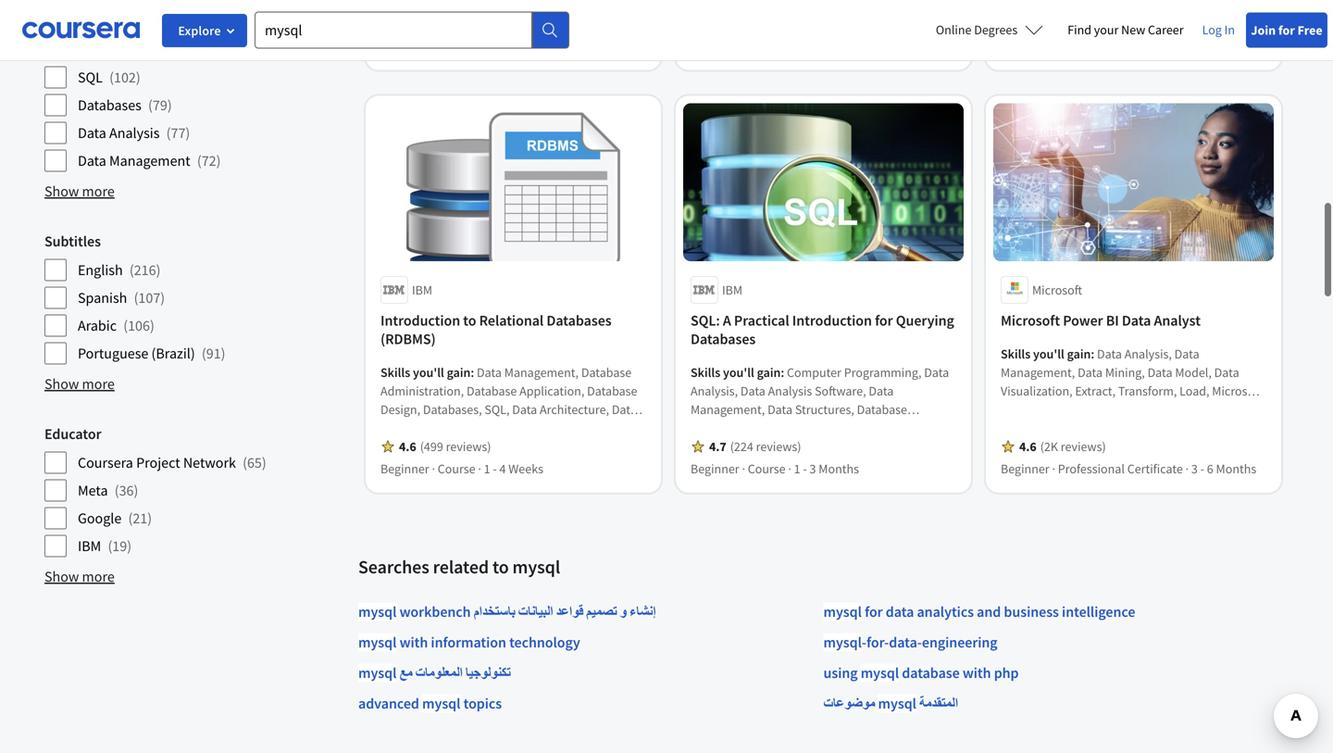 Task type: vqa. For each thing, say whether or not it's contained in the screenshot.


Task type: describe. For each thing, give the bounding box(es) containing it.
meta ( 36 )
[[78, 481, 138, 499]]

for inside sql: a practical introduction for querying databases
[[875, 311, 893, 330]]

ibm for introduction
[[412, 281, 433, 298]]

microsoft power bi data analyst
[[1001, 311, 1201, 330]]

beginner · course · 1 - 3 months
[[691, 460, 860, 477]]

0 vertical spatial programming,
[[844, 364, 922, 380]]

information
[[431, 633, 507, 651]]

databases, inside data management, database administration, database application, database design, databases, sql, data architecture, data structures, data model, database theory, postgresql
[[423, 401, 482, 418]]

sql inside skills group
[[78, 68, 103, 86]]

مع
[[400, 663, 413, 682]]

new
[[1122, 21, 1146, 38]]

sql: a practical introduction for querying databases link
[[691, 311, 957, 348]]

و
[[620, 602, 627, 621]]

show more button for ibm
[[44, 565, 115, 587]]

4.7 (224 reviews)
[[710, 438, 802, 455]]

106
[[128, 316, 150, 335]]

introduction to relational databases (rdbms)
[[381, 311, 612, 348]]

mining,
[[1106, 364, 1146, 380]]

design, inside data management, database administration, database application, database design, databases, sql, data architecture, data structures, data model, database theory, postgresql
[[381, 401, 421, 418]]

: for relational
[[471, 364, 474, 380]]

1 4 from the top
[[500, 37, 506, 54]]

educator group
[[44, 424, 347, 558]]

course for 4.7 (224 reviews)
[[748, 460, 786, 477]]

certificate
[[1128, 460, 1184, 477]]

using mysql database with php
[[824, 663, 1019, 682]]

english ( 216 )
[[78, 261, 161, 279]]

advanced
[[358, 694, 419, 713]]

introduction inside sql: a practical introduction for querying databases
[[793, 311, 872, 330]]

english
[[78, 261, 123, 279]]

practical
[[734, 311, 790, 330]]

databases ( 79 )
[[78, 96, 172, 114]]

1 for 4.7 (224 reviews)
[[794, 460, 801, 477]]

beginner for introduction to relational databases (rdbms)
[[381, 460, 429, 477]]

degrees
[[975, 21, 1018, 38]]

databases, inside computer programming, data analysis, data analysis software, data management, data structures, database administration, database application, database design, databases, python programming, sql
[[733, 438, 793, 455]]

using
[[824, 663, 858, 682]]

0 vertical spatial power
[[1064, 311, 1104, 330]]

analyst
[[1155, 311, 1201, 330]]

skills for sql: a practical introduction for querying databases
[[691, 364, 721, 380]]

find your new career link
[[1059, 19, 1194, 42]]

1 for 4.6 (499 reviews)
[[484, 460, 491, 477]]

mysql for mysql تكنولوجيا المعلومات مع
[[358, 663, 397, 682]]

2 horizontal spatial months
[[1217, 460, 1257, 477]]

(rdbms)
[[381, 330, 436, 348]]

mysql for mysql topics
[[422, 694, 461, 713]]

excel,
[[1001, 401, 1032, 418]]

to inside introduction to relational databases (rdbms)
[[463, 311, 477, 330]]

for up mysql - for - data - engineering
[[865, 602, 883, 621]]

management
[[109, 151, 191, 170]]

administration, inside data management, database administration, database application, database design, databases, sql, data architecture, data structures, data model, database theory, postgresql
[[381, 382, 464, 399]]

online
[[936, 21, 972, 38]]

1 for 4.7 (4k reviews)
[[1088, 37, 1094, 54]]

visualization,
[[1001, 382, 1073, 399]]

What do you want to learn? text field
[[255, 12, 533, 49]]

تكنولوجيا
[[466, 663, 511, 682]]

(2k
[[1041, 438, 1059, 455]]

spanish
[[78, 288, 127, 307]]

databases inside introduction to relational databases (rdbms)
[[547, 311, 612, 330]]

spanish ( 107 )
[[78, 288, 165, 307]]

months for mixed · course · 1 - 3 months
[[1112, 37, 1153, 54]]

gain for bi
[[1068, 345, 1091, 362]]

mixed
[[1001, 37, 1033, 54]]

structures, inside computer programming, data analysis, data analysis software, data management, data structures, database administration, database application, database design, databases, python programming, sql
[[796, 401, 855, 418]]

log in
[[1203, 21, 1236, 38]]

software,
[[815, 382, 867, 399]]

77
[[171, 123, 186, 142]]

show more for data management ( 72 )
[[44, 182, 115, 200]]

skills you'll gain : for power
[[1001, 345, 1098, 362]]

network
[[183, 453, 236, 472]]

mysql for mysql - for - data - engineering
[[824, 633, 862, 651]]

skills for microsoft power bi data analyst
[[1001, 345, 1031, 362]]

in
[[1225, 21, 1236, 38]]

skills you'll gain : for to
[[381, 364, 477, 380]]

1 vertical spatial programming,
[[837, 438, 914, 455]]

engineering
[[922, 633, 998, 651]]

more for data
[[82, 182, 115, 200]]

2 weeks from the top
[[509, 460, 544, 477]]

المعلومات
[[416, 663, 463, 682]]

mysql for mysql
[[824, 602, 862, 621]]

( down 36
[[128, 509, 133, 527]]

structures, inside data management, database administration, database application, database design, databases, sql, data architecture, data structures, data model, database theory, postgresql
[[381, 419, 440, 436]]

البيانات
[[518, 602, 553, 621]]

: for practical
[[781, 364, 785, 380]]

extract,
[[1076, 382, 1116, 399]]

skills you'll gain : for a
[[691, 364, 787, 380]]

4.6 (2k reviews)
[[1020, 438, 1107, 455]]

show more button for portuguese
[[44, 373, 115, 395]]

91
[[206, 344, 221, 362]]

beginner for microsoft power bi data analyst
[[1001, 460, 1050, 477]]

sql: a practical introduction for querying databases
[[691, 311, 955, 348]]

portuguese (brazil) ( 91 )
[[78, 344, 226, 362]]

project
[[136, 453, 180, 472]]

(499
[[420, 438, 444, 455]]

mixed · course · 1 - 3 months
[[1001, 37, 1153, 54]]

online degrees
[[936, 21, 1018, 38]]

79
[[153, 96, 167, 114]]

sql,
[[485, 401, 510, 418]]

0 vertical spatial with
[[400, 633, 428, 651]]

3 for (4k reviews)
[[1103, 37, 1110, 54]]

( right (brazil)
[[202, 344, 206, 362]]

( up spanish ( 107 )
[[130, 261, 134, 279]]

architecture,
[[540, 401, 610, 418]]

application, inside computer programming, data analysis, data analysis software, data management, data structures, database administration, database application, database design, databases, python programming, sql
[[830, 419, 895, 436]]

business
[[1004, 602, 1060, 621]]

sql inside the data analysis, data management, data mining, data model, data visualization, extract, transform, load, microsoft excel, power bi, sql
[[1088, 401, 1110, 418]]

postgresql
[[381, 438, 443, 455]]

1 vertical spatial to
[[493, 555, 509, 578]]

searches related to mysql
[[358, 555, 561, 578]]

2 horizontal spatial 3
[[1192, 460, 1198, 477]]

join for free
[[1252, 22, 1323, 38]]

موضوعات
[[824, 694, 876, 713]]

65
[[247, 453, 262, 472]]

searches
[[358, 555, 430, 578]]

36
[[119, 481, 134, 499]]

data management, database administration, database application, database design, databases, sql, data architecture, data structures, data model, database theory, postgresql
[[381, 364, 638, 455]]

google
[[78, 509, 122, 527]]

google ( 21 )
[[78, 509, 152, 527]]

mysql تكنولوجيا المعلومات مع
[[358, 663, 511, 682]]

show for ibm
[[44, 567, 79, 586]]

for data analytics and business
[[865, 602, 1060, 621]]

explore button
[[162, 14, 247, 47]]

72
[[202, 151, 216, 170]]

join for free link
[[1247, 13, 1328, 48]]

php
[[995, 663, 1019, 682]]

data analysis ( 77 )
[[78, 123, 190, 142]]

arabic
[[78, 316, 117, 335]]

6
[[1208, 460, 1214, 477]]

log in link
[[1194, 19, 1245, 41]]

قواعد
[[556, 602, 584, 621]]

bi
[[1107, 311, 1120, 330]]



Task type: locate. For each thing, give the bounding box(es) containing it.
technology
[[510, 633, 581, 651]]

(4k
[[1041, 15, 1059, 32]]

design, up postgresql
[[381, 401, 421, 418]]

microsoft power bi data analyst link
[[1001, 311, 1267, 330]]

1 vertical spatial power
[[1034, 401, 1069, 418]]

show up educator
[[44, 374, 79, 393]]

0 horizontal spatial months
[[819, 460, 860, 477]]

model, down sql,
[[470, 419, 507, 436]]

skills inside group
[[44, 39, 78, 58]]

4.7 for 4.7 (224 reviews)
[[710, 438, 727, 455]]

: down microsoft power bi data analyst
[[1091, 345, 1095, 362]]

model,
[[1176, 364, 1212, 380], [470, 419, 507, 436]]

show more button up subtitles
[[44, 180, 115, 202]]

introduction up computer
[[793, 311, 872, 330]]

analysis, inside computer programming, data analysis, data analysis software, data management, data structures, database administration, database application, database design, databases, python programming, sql
[[691, 382, 738, 399]]

( down google ( 21 )
[[108, 537, 112, 555]]

1 more from the top
[[82, 182, 115, 200]]

management, up visualization,
[[1001, 364, 1076, 380]]

1 horizontal spatial to
[[493, 555, 509, 578]]

more up subtitles
[[82, 182, 115, 200]]

online degrees button
[[922, 9, 1059, 50]]

ibm inside educator group
[[78, 537, 101, 555]]

ibm for sql:
[[722, 281, 743, 298]]

analysis, up (224
[[691, 382, 738, 399]]

0 horizontal spatial 4.7
[[710, 438, 727, 455]]

databases, up 4.6 (499 reviews)
[[423, 401, 482, 418]]

0 horizontal spatial to
[[463, 311, 477, 330]]

introduction inside introduction to relational databases (rdbms)
[[381, 311, 460, 330]]

mysql workbench إنشاء و تصميم قواعد البيانات باستخدام
[[358, 602, 656, 621]]

ibm up a in the top right of the page
[[722, 281, 743, 298]]

administration, up (224
[[691, 419, 775, 436]]

analysis, up mining,
[[1125, 345, 1173, 362]]

: for bi
[[1091, 345, 1095, 362]]

reviews) up beginner · course · 1 - 3 months
[[756, 438, 802, 455]]

( up 'databases ( 79 )'
[[109, 68, 114, 86]]

data up "using mysql database with php"
[[889, 633, 918, 651]]

analysis,
[[1125, 345, 1173, 362], [691, 382, 738, 399]]

1 vertical spatial application,
[[830, 419, 895, 436]]

you'll for to
[[413, 364, 444, 380]]

3 show more button from the top
[[44, 565, 115, 587]]

you'll for a
[[723, 364, 755, 380]]

1 horizontal spatial :
[[781, 364, 785, 380]]

show for data management
[[44, 182, 79, 200]]

show for portuguese (brazil)
[[44, 374, 79, 393]]

model, inside the data analysis, data management, data mining, data model, data visualization, extract, transform, load, microsoft excel, power bi, sql
[[1176, 364, 1212, 380]]

ibm
[[412, 281, 433, 298], [722, 281, 743, 298], [78, 537, 101, 555]]

analytics
[[917, 602, 974, 621]]

relational
[[479, 311, 544, 330]]

data
[[78, 123, 106, 142], [78, 151, 106, 170], [1122, 311, 1152, 330], [1098, 345, 1123, 362], [1175, 345, 1200, 362], [477, 364, 502, 380], [925, 364, 950, 380], [1078, 364, 1103, 380], [1148, 364, 1173, 380], [1215, 364, 1240, 380], [741, 382, 766, 399], [869, 382, 894, 399], [512, 401, 537, 418], [612, 401, 637, 418], [768, 401, 793, 418], [443, 419, 468, 436]]

0 horizontal spatial introduction
[[381, 311, 460, 330]]

more for portuguese
[[82, 374, 115, 393]]

21
[[133, 509, 148, 527]]

1 horizontal spatial application,
[[830, 419, 895, 436]]

show more button for data
[[44, 180, 115, 202]]

1 vertical spatial with
[[963, 663, 992, 682]]

4.6 for microsoft power bi data analyst
[[1020, 438, 1037, 455]]

1 vertical spatial more
[[82, 374, 115, 393]]

introduction to relational databases (rdbms) link
[[381, 311, 647, 348]]

2 horizontal spatial gain
[[1068, 345, 1091, 362]]

professional
[[1058, 460, 1125, 477]]

power left "bi"
[[1064, 311, 1104, 330]]

1 horizontal spatial databases
[[547, 311, 612, 330]]

1 horizontal spatial you'll
[[723, 364, 755, 380]]

log
[[1203, 21, 1223, 38]]

0 vertical spatial design,
[[381, 401, 421, 418]]

2 beginner · course · 1 - 4 weeks from the top
[[381, 460, 544, 477]]

explore
[[178, 22, 221, 39]]

structures, up postgresql
[[381, 419, 440, 436]]

1 horizontal spatial model,
[[1176, 364, 1212, 380]]

4.6 left (2k
[[1020, 438, 1037, 455]]

python
[[795, 438, 834, 455]]

0 vertical spatial application,
[[520, 382, 585, 399]]

1 vertical spatial design,
[[691, 438, 731, 455]]

4.6 for introduction to relational databases (rdbms)
[[399, 438, 417, 455]]

design, up beginner · course · 1 - 3 months
[[691, 438, 731, 455]]

0 horizontal spatial :
[[471, 364, 474, 380]]

1 4.6 from the left
[[399, 438, 417, 455]]

1 introduction from the left
[[381, 311, 460, 330]]

None search field
[[255, 12, 570, 49]]

model, up load,
[[1176, 364, 1212, 380]]

analysis down 'databases ( 79 )'
[[109, 123, 160, 142]]

2 horizontal spatial you'll
[[1034, 345, 1065, 362]]

( up 106
[[134, 288, 138, 307]]

0 vertical spatial sql
[[78, 68, 103, 86]]

you'll down (rdbms)
[[413, 364, 444, 380]]

1 horizontal spatial 4.6
[[1020, 438, 1037, 455]]

management, inside the data analysis, data management, data mining, data model, data visualization, extract, transform, load, microsoft excel, power bi, sql
[[1001, 364, 1076, 380]]

2 vertical spatial show
[[44, 567, 79, 586]]

0 horizontal spatial ibm
[[78, 537, 101, 555]]

data up mysql - for - data - engineering
[[886, 602, 915, 621]]

0 horizontal spatial 4.6
[[399, 438, 417, 455]]

0 vertical spatial microsoft
[[1033, 281, 1083, 298]]

gain for practical
[[757, 364, 781, 380]]

skills you'll gain : down a in the top right of the page
[[691, 364, 787, 380]]

microsoft for microsoft power bi data analyst
[[1001, 311, 1061, 330]]

structures, down software,
[[796, 401, 855, 418]]

0 vertical spatial administration,
[[381, 382, 464, 399]]

skills you'll gain : up visualization,
[[1001, 345, 1098, 362]]

analysis inside skills group
[[109, 123, 160, 142]]

analysis down computer
[[768, 382, 813, 399]]

to right "related"
[[493, 555, 509, 578]]

introduction left relational
[[381, 311, 460, 330]]

2 vertical spatial show more
[[44, 567, 115, 586]]

show more up subtitles
[[44, 182, 115, 200]]

load,
[[1180, 382, 1210, 399]]

0 horizontal spatial application,
[[520, 382, 585, 399]]

programming, up software,
[[844, 364, 922, 380]]

1 show from the top
[[44, 182, 79, 200]]

2 horizontal spatial management,
[[1001, 364, 1076, 380]]

2 more from the top
[[82, 374, 115, 393]]

:
[[1091, 345, 1095, 362], [471, 364, 474, 380], [781, 364, 785, 380]]

3 down the python
[[810, 460, 817, 477]]

skills group
[[44, 39, 347, 173]]

0 vertical spatial analysis
[[109, 123, 160, 142]]

for right the join
[[1279, 22, 1296, 38]]

mysql with information
[[358, 633, 507, 651]]

1 vertical spatial show
[[44, 374, 79, 393]]

0 horizontal spatial databases
[[78, 96, 142, 114]]

skills you'll gain :
[[1001, 345, 1098, 362], [381, 364, 477, 380], [691, 364, 787, 380]]

0 horizontal spatial management,
[[505, 364, 579, 380]]

model, inside data management, database administration, database application, database design, databases, sql, data architecture, data structures, data model, database theory, postgresql
[[470, 419, 507, 436]]

course for 4.6 (499 reviews)
[[438, 460, 476, 477]]

2 vertical spatial more
[[82, 567, 115, 586]]

3 show more from the top
[[44, 567, 115, 586]]

skills up the sql ( 102 )
[[44, 39, 78, 58]]

2 vertical spatial microsoft
[[1213, 382, 1263, 399]]

reviews) right (499
[[446, 438, 491, 455]]

0 horizontal spatial analysis,
[[691, 382, 738, 399]]

1 vertical spatial show more button
[[44, 373, 115, 395]]

more
[[82, 182, 115, 200], [82, 374, 115, 393], [82, 567, 115, 586]]

mysql for mysql with information
[[358, 633, 397, 651]]

0 vertical spatial to
[[463, 311, 477, 330]]

3 show from the top
[[44, 567, 79, 586]]

0 vertical spatial more
[[82, 182, 115, 200]]

3 left 6
[[1192, 460, 1198, 477]]

0 horizontal spatial 3
[[810, 460, 817, 477]]

gain down introduction to relational databases (rdbms)
[[447, 364, 471, 380]]

0 horizontal spatial model,
[[470, 419, 507, 436]]

1 vertical spatial databases,
[[733, 438, 793, 455]]

0 horizontal spatial structures,
[[381, 419, 440, 436]]

for inside 'link'
[[1279, 22, 1296, 38]]

0 horizontal spatial sql
[[78, 68, 103, 86]]

gain down microsoft power bi data analyst
[[1068, 345, 1091, 362]]

2 4.6 from the left
[[1020, 438, 1037, 455]]

databases
[[78, 96, 142, 114], [547, 311, 612, 330], [691, 330, 756, 348]]

0 vertical spatial databases,
[[423, 401, 482, 418]]

2 horizontal spatial skills you'll gain :
[[1001, 345, 1098, 362]]

meta
[[78, 481, 108, 499]]

show up subtitles
[[44, 182, 79, 200]]

application, inside data management, database administration, database application, database design, databases, sql, data architecture, data structures, data model, database theory, postgresql
[[520, 382, 585, 399]]

1 show more from the top
[[44, 182, 115, 200]]

mysql - for - data - engineering
[[824, 633, 998, 651]]

gain left computer
[[757, 364, 781, 380]]

4.7 left (224
[[710, 438, 727, 455]]

( right meta
[[115, 481, 119, 499]]

1 beginner · course · 1 - 4 weeks from the top
[[381, 37, 544, 54]]

2 vertical spatial sql
[[917, 438, 939, 455]]

beginner
[[381, 37, 429, 54], [381, 460, 429, 477], [691, 460, 740, 477], [1001, 460, 1050, 477]]

0 horizontal spatial databases,
[[423, 401, 482, 418]]

ibm up (rdbms)
[[412, 281, 433, 298]]

تصميم
[[587, 602, 617, 621]]

4.6
[[399, 438, 417, 455], [1020, 438, 1037, 455]]

skills you'll gain : down (rdbms)
[[381, 364, 477, 380]]

0 vertical spatial analysis,
[[1125, 345, 1173, 362]]

1 horizontal spatial databases,
[[733, 438, 793, 455]]

0 vertical spatial structures,
[[796, 401, 855, 418]]

1 horizontal spatial 3
[[1103, 37, 1110, 54]]

data
[[886, 602, 915, 621], [889, 633, 918, 651]]

0 vertical spatial weeks
[[509, 37, 544, 54]]

1 vertical spatial structures,
[[381, 419, 440, 436]]

querying
[[896, 311, 955, 330]]

career
[[1149, 21, 1184, 38]]

beginner for sql: a practical introduction for querying databases
[[691, 460, 740, 477]]

2 show more button from the top
[[44, 373, 115, 395]]

1 horizontal spatial with
[[963, 663, 992, 682]]

databases, up beginner · course · 1 - 3 months
[[733, 438, 793, 455]]

1 horizontal spatial 4.7
[[1020, 15, 1037, 32]]

0 horizontal spatial skills you'll gain :
[[381, 364, 477, 380]]

more down portuguese
[[82, 374, 115, 393]]

for up "using mysql database with php"
[[867, 633, 885, 651]]

2 introduction from the left
[[793, 311, 872, 330]]

skills
[[44, 39, 78, 58], [1001, 345, 1031, 362], [381, 364, 411, 380], [691, 364, 721, 380]]

application, up architecture,
[[520, 382, 585, 399]]

2 horizontal spatial sql
[[1088, 401, 1110, 418]]

months for beginner · course · 1 - 3 months
[[819, 460, 860, 477]]

reviews) for sql: a practical introduction for querying databases
[[756, 438, 802, 455]]

you'll for power
[[1034, 345, 1065, 362]]

microsoft right load,
[[1213, 382, 1263, 399]]

show more for portuguese (brazil) ( 91 )
[[44, 374, 115, 393]]

0 vertical spatial beginner · course · 1 - 4 weeks
[[381, 37, 544, 54]]

4.6 (499 reviews)
[[399, 438, 491, 455]]

administration, down (rdbms)
[[381, 382, 464, 399]]

more for ibm
[[82, 567, 115, 586]]

إنشاء
[[630, 602, 656, 621]]

gain for relational
[[447, 364, 471, 380]]

موضوعات mysql المتقدمة
[[824, 694, 959, 713]]

-
[[493, 37, 497, 54], [1097, 37, 1101, 54], [493, 460, 497, 477], [803, 460, 807, 477], [1201, 460, 1205, 477], [862, 633, 867, 651], [885, 633, 889, 651], [918, 633, 922, 651]]

power down visualization,
[[1034, 401, 1069, 418]]

0 horizontal spatial design,
[[381, 401, 421, 418]]

to left relational
[[463, 311, 477, 330]]

skills down 'sql:'
[[691, 364, 721, 380]]

1 vertical spatial weeks
[[509, 460, 544, 477]]

4
[[500, 37, 506, 54], [500, 460, 506, 477]]

show
[[44, 182, 79, 200], [44, 374, 79, 393], [44, 567, 79, 586]]

1 horizontal spatial months
[[1112, 37, 1153, 54]]

skills up visualization,
[[1001, 345, 1031, 362]]

4.7 for 4.7 (4k reviews)
[[1020, 15, 1037, 32]]

transform,
[[1119, 382, 1178, 399]]

join
[[1252, 22, 1276, 38]]

microsoft up microsoft power bi data analyst
[[1033, 281, 1083, 298]]

management, up architecture,
[[505, 364, 579, 380]]

( right network
[[243, 453, 247, 472]]

microsoft inside the data analysis, data management, data mining, data model, data visualization, extract, transform, load, microsoft excel, power bi, sql
[[1213, 382, 1263, 399]]

( down spanish ( 107 )
[[123, 316, 128, 335]]

find
[[1068, 21, 1092, 38]]

data analysis, data management, data mining, data model, data visualization, extract, transform, load, microsoft excel, power bi, sql
[[1001, 345, 1263, 418]]

1 show more button from the top
[[44, 180, 115, 202]]

reviews) up mixed · course · 1 - 3 months
[[1061, 15, 1107, 32]]

reviews) up professional
[[1061, 438, 1107, 455]]

1 vertical spatial microsoft
[[1001, 311, 1061, 330]]

power inside the data analysis, data management, data mining, data model, data visualization, extract, transform, load, microsoft excel, power bi, sql
[[1034, 401, 1069, 418]]

1 vertical spatial analysis
[[768, 382, 813, 399]]

reviews) for introduction to relational databases (rdbms)
[[446, 438, 491, 455]]

application,
[[520, 382, 585, 399], [830, 419, 895, 436]]

show more button down portuguese
[[44, 373, 115, 395]]

show more down the ibm ( 19 )
[[44, 567, 115, 586]]

1 weeks from the top
[[509, 37, 544, 54]]

structures,
[[796, 401, 855, 418], [381, 419, 440, 436]]

1 vertical spatial data
[[889, 633, 918, 651]]

topics
[[464, 694, 502, 713]]

sql inside computer programming, data analysis, data analysis software, data management, data structures, database administration, database application, database design, databases, python programming, sql
[[917, 438, 939, 455]]

0 horizontal spatial administration,
[[381, 382, 464, 399]]

0 vertical spatial 4
[[500, 37, 506, 54]]

theory,
[[562, 419, 603, 436]]

skills for introduction to relational databases (rdbms)
[[381, 364, 411, 380]]

administration, inside computer programming, data analysis, data analysis software, data management, data structures, database administration, database application, database design, databases, python programming, sql
[[691, 419, 775, 436]]

)
[[136, 68, 141, 86], [167, 96, 172, 114], [186, 123, 190, 142], [216, 151, 221, 170], [156, 261, 161, 279], [161, 288, 165, 307], [150, 316, 154, 335], [221, 344, 226, 362], [262, 453, 267, 472], [134, 481, 138, 499], [148, 509, 152, 527], [127, 537, 132, 555]]

4.6 left (499
[[399, 438, 417, 455]]

3 for (224 reviews)
[[810, 460, 817, 477]]

1 vertical spatial model,
[[470, 419, 507, 436]]

: down introduction to relational databases (rdbms)
[[471, 364, 474, 380]]

1 horizontal spatial management,
[[691, 401, 765, 418]]

0 vertical spatial show more button
[[44, 180, 115, 202]]

data management ( 72 )
[[78, 151, 221, 170]]

with up مع
[[400, 633, 428, 651]]

1
[[484, 37, 491, 54], [1088, 37, 1094, 54], [484, 460, 491, 477], [794, 460, 801, 477]]

with left the php
[[963, 663, 992, 682]]

4.7 left (4k
[[1020, 15, 1037, 32]]

database
[[902, 663, 960, 682]]

1 horizontal spatial sql
[[917, 438, 939, 455]]

bi,
[[1071, 401, 1086, 418]]

1 horizontal spatial analysis,
[[1125, 345, 1173, 362]]

management, inside computer programming, data analysis, data analysis software, data management, data structures, database administration, database application, database design, databases, python programming, sql
[[691, 401, 765, 418]]

coursera
[[78, 453, 133, 472]]

0 horizontal spatial you'll
[[413, 364, 444, 380]]

your
[[1095, 21, 1119, 38]]

0 horizontal spatial with
[[400, 633, 428, 651]]

2 vertical spatial show more button
[[44, 565, 115, 587]]

: left computer
[[781, 364, 785, 380]]

2 horizontal spatial ibm
[[722, 281, 743, 298]]

coursera project network ( 65 )
[[78, 453, 267, 472]]

1 horizontal spatial skills you'll gain :
[[691, 364, 787, 380]]

(
[[109, 68, 114, 86], [148, 96, 153, 114], [166, 123, 171, 142], [197, 151, 202, 170], [130, 261, 134, 279], [134, 288, 138, 307], [123, 316, 128, 335], [202, 344, 206, 362], [243, 453, 247, 472], [115, 481, 119, 499], [128, 509, 133, 527], [108, 537, 112, 555]]

0 vertical spatial show more
[[44, 182, 115, 200]]

microsoft up visualization,
[[1001, 311, 1061, 330]]

1 horizontal spatial structures,
[[796, 401, 855, 418]]

2 horizontal spatial databases
[[691, 330, 756, 348]]

2 4 from the top
[[500, 460, 506, 477]]

you'll up visualization,
[[1034, 345, 1065, 362]]

107
[[138, 288, 161, 307]]

( right management
[[197, 151, 202, 170]]

management, inside data management, database administration, database application, database design, databases, sql, data architecture, data structures, data model, database theory, postgresql
[[505, 364, 579, 380]]

0 horizontal spatial gain
[[447, 364, 471, 380]]

reviews) for microsoft power bi data analyst
[[1061, 438, 1107, 455]]

programming, right the python
[[837, 438, 914, 455]]

2 show more from the top
[[44, 374, 115, 393]]

mysql
[[513, 555, 561, 578], [358, 602, 397, 621], [824, 602, 862, 621], [358, 633, 397, 651], [824, 633, 862, 651], [358, 663, 397, 682], [861, 663, 900, 682], [422, 694, 461, 713], [879, 694, 917, 713]]

0 vertical spatial model,
[[1176, 364, 1212, 380]]

1 horizontal spatial design,
[[691, 438, 731, 455]]

databases inside sql: a practical introduction for querying databases
[[691, 330, 756, 348]]

for left querying
[[875, 311, 893, 330]]

subtitles group
[[44, 232, 347, 365]]

102
[[114, 68, 136, 86]]

course
[[438, 37, 476, 54], [1042, 37, 1079, 54], [438, 460, 476, 477], [748, 460, 786, 477]]

ibm ( 19 )
[[78, 537, 132, 555]]

a
[[723, 311, 732, 330]]

mysql for mysql workbench إنشاء و تصميم قواعد البيانات باستخدام
[[358, 602, 397, 621]]

3 right find at the right of the page
[[1103, 37, 1110, 54]]

and
[[977, 602, 1002, 621]]

more down the ibm ( 19 )
[[82, 567, 115, 586]]

216
[[134, 261, 156, 279]]

show more for ibm ( 19 )
[[44, 567, 115, 586]]

management, up (224
[[691, 401, 765, 418]]

for
[[1279, 22, 1296, 38], [875, 311, 893, 330], [865, 602, 883, 621], [867, 633, 885, 651]]

2 show from the top
[[44, 374, 79, 393]]

ibm down google
[[78, 537, 101, 555]]

1 horizontal spatial administration,
[[691, 419, 775, 436]]

beginner · professional certificate · 3 - 6 months
[[1001, 460, 1257, 477]]

show down the ibm ( 19 )
[[44, 567, 79, 586]]

computer programming, data analysis, data analysis software, data management, data structures, database administration, database application, database design, databases, python programming, sql
[[691, 364, 950, 455]]

1 vertical spatial 4
[[500, 460, 506, 477]]

0 vertical spatial 4.7
[[1020, 15, 1037, 32]]

1 vertical spatial beginner · course · 1 - 4 weeks
[[381, 460, 544, 477]]

analysis inside computer programming, data analysis, data analysis software, data management, data structures, database administration, database application, database design, databases, python programming, sql
[[768, 382, 813, 399]]

0 vertical spatial data
[[886, 602, 915, 621]]

analysis, inside the data analysis, data management, data mining, data model, data visualization, extract, transform, load, microsoft excel, power bi, sql
[[1125, 345, 1173, 362]]

computer
[[787, 364, 842, 380]]

(224
[[731, 438, 754, 455]]

1 vertical spatial show more
[[44, 374, 115, 393]]

1 vertical spatial 4.7
[[710, 438, 727, 455]]

show more button down the ibm ( 19 )
[[44, 565, 115, 587]]

( down 79
[[166, 123, 171, 142]]

course for 4.7 (4k reviews)
[[1042, 37, 1079, 54]]

skills down (rdbms)
[[381, 364, 411, 380]]

show more down portuguese
[[44, 374, 115, 393]]

1 vertical spatial sql
[[1088, 401, 1110, 418]]

2 horizontal spatial :
[[1091, 345, 1095, 362]]

coursera image
[[22, 15, 140, 45]]

subtitles
[[44, 232, 101, 250]]

microsoft
[[1033, 281, 1083, 298], [1001, 311, 1061, 330], [1213, 382, 1263, 399]]

databases inside skills group
[[78, 96, 142, 114]]

databases,
[[423, 401, 482, 418], [733, 438, 793, 455]]

design, inside computer programming, data analysis, data analysis software, data management, data structures, database administration, database application, database design, databases, python programming, sql
[[691, 438, 731, 455]]

1 horizontal spatial analysis
[[768, 382, 813, 399]]

related
[[433, 555, 489, 578]]

you'll down a in the top right of the page
[[723, 364, 755, 380]]

microsoft for microsoft
[[1033, 281, 1083, 298]]

3 more from the top
[[82, 567, 115, 586]]

application, down software,
[[830, 419, 895, 436]]

weeks
[[509, 37, 544, 54], [509, 460, 544, 477]]

0 horizontal spatial analysis
[[109, 123, 160, 142]]

( up data analysis ( 77 )
[[148, 96, 153, 114]]



